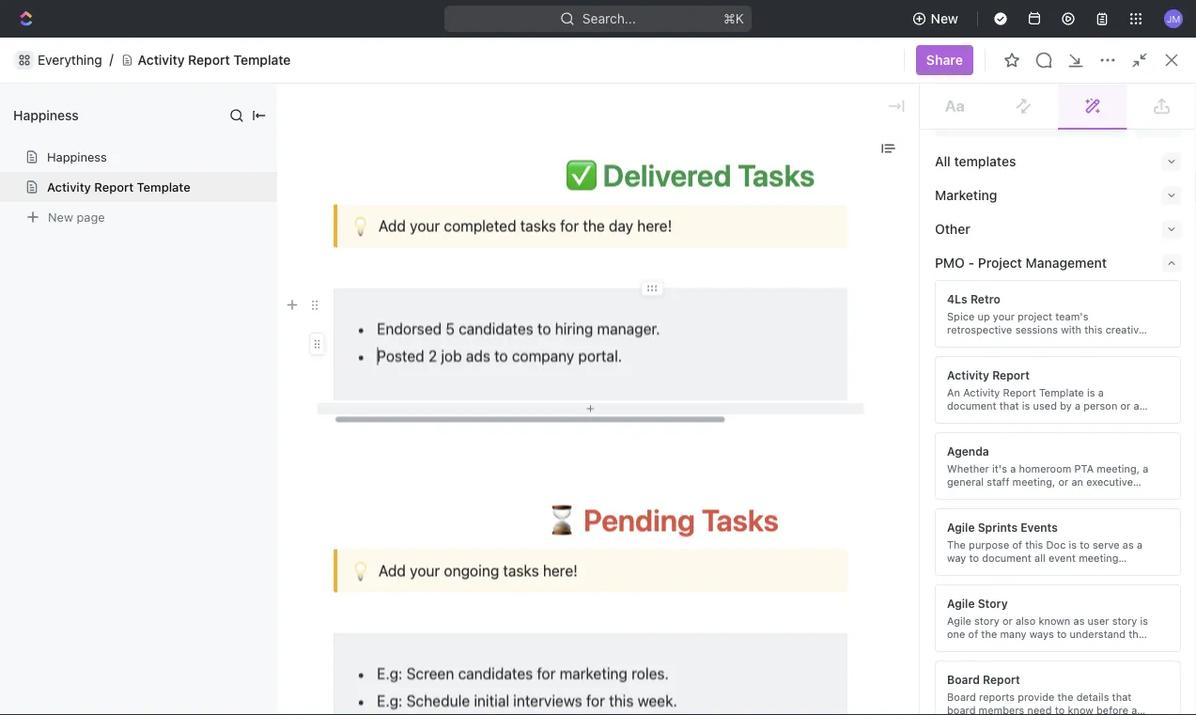 Task type: vqa. For each thing, say whether or not it's contained in the screenshot.
(table)
no



Task type: describe. For each thing, give the bounding box(es) containing it.
endorsed 5 candidates to hiring manager. posted 2 job ads to company portal.
[[377, 320, 661, 365]]

1 horizontal spatial to
[[495, 347, 508, 365]]

story
[[978, 597, 1008, 610]]

created by me
[[904, 157, 1007, 174]]

2 will from the left
[[1052, 267, 1070, 280]]

0 vertical spatial by
[[964, 157, 982, 174]]

found.
[[828, 565, 878, 586]]

Search... text field
[[946, 108, 1121, 136]]

docs link
[[8, 183, 231, 213]]

agile for agile sprints events
[[948, 521, 975, 534]]

1 guide from the top
[[409, 191, 445, 207]]

2 getting started guide from the top
[[312, 251, 445, 267]]

no matching results found.
[[669, 565, 878, 586]]

project
[[978, 255, 1023, 271]]

agile story
[[948, 597, 1008, 610]]

column header inside no matching results found. table
[[262, 359, 283, 390]]

0 vertical spatial template
[[234, 52, 291, 68]]

pmo - project management
[[935, 255, 1107, 271]]

new for new
[[931, 11, 959, 26]]

class
[[312, 221, 345, 237]]

day
[[609, 218, 634, 235]]

company
[[512, 347, 575, 365]]

all templates
[[935, 154, 1017, 169]]

assigned
[[601, 331, 658, 347]]

inbox link
[[8, 151, 231, 181]]

💡 for add your ongoing tasks here!
[[351, 561, 368, 581]]

1 will from the left
[[733, 267, 750, 280]]

row containing location
[[262, 359, 1197, 390]]

candidates for ads
[[459, 320, 534, 338]]

activity report
[[948, 369, 1030, 382]]

want
[[446, 44, 476, 59]]

location
[[623, 368, 669, 381]]

0 vertical spatial activity report template
[[138, 52, 291, 68]]

1 getting started guide from the top
[[312, 191, 445, 207]]

0 vertical spatial you
[[420, 44, 442, 59]]

in
[[441, 191, 452, 207]]

me
[[985, 157, 1007, 174]]

docs inside sidebar navigation
[[45, 190, 77, 206]]

tree inside sidebar navigation
[[8, 395, 231, 715]]

agenda
[[948, 445, 990, 458]]

💡 for add your completed tasks for the day here!
[[351, 216, 368, 236]]

e.g: screen candidates for marketing roles. e.g: schedule initial interviews for this week.
[[377, 665, 678, 710]]

no favorited docs image
[[681, 190, 756, 266]]

add for add your ongoing tasks here!
[[379, 563, 406, 580]]

jm button
[[1159, 4, 1189, 34]]

board report
[[948, 673, 1021, 686]]

private
[[454, 331, 498, 347]]

2 getting from the top
[[312, 251, 357, 267]]

new button
[[905, 4, 970, 34]]

1 horizontal spatial you
[[1030, 267, 1049, 280]]

share
[[927, 52, 964, 68]]

all docs created by you will show here.
[[924, 267, 1131, 280]]

hide
[[743, 44, 771, 59]]

shared button
[[388, 322, 442, 359]]

endorsed
[[377, 320, 442, 338]]

delivered
[[603, 158, 732, 194]]

all for all docs created by you will show here.
[[924, 267, 937, 280]]

enable
[[495, 44, 537, 59]]

other
[[935, 221, 971, 237]]

date updated button
[[800, 360, 895, 389]]

new doc button
[[1111, 73, 1189, 103]]

your
[[625, 267, 649, 280]]

interviews
[[514, 692, 583, 710]]

class notes link
[[278, 214, 540, 244]]

hiring
[[555, 320, 593, 338]]

workspace
[[514, 331, 584, 347]]

assigned button
[[596, 322, 663, 359]]

daily
[[516, 191, 546, 207]]

enable
[[691, 44, 733, 59]]

agile for agile story
[[948, 597, 975, 610]]

workspace button
[[510, 322, 588, 359]]

5
[[446, 320, 455, 338]]

manager.
[[597, 320, 661, 338]]

private button
[[449, 322, 502, 359]]

favorites
[[595, 157, 660, 174]]

do
[[399, 44, 416, 59]]

favorited
[[652, 267, 699, 280]]

1 horizontal spatial for
[[560, 218, 579, 235]]

your favorited docs will show here.
[[625, 267, 811, 280]]

4ls retro
[[948, 292, 1001, 306]]

to for enable
[[479, 44, 492, 59]]

2 e.g: from the top
[[377, 692, 403, 710]]

templates
[[955, 154, 1017, 169]]

updated
[[839, 368, 883, 381]]

add your completed tasks for the day here!
[[379, 218, 672, 235]]

the
[[583, 218, 605, 235]]

new doc
[[1122, 80, 1178, 96]]

tasks for completed
[[521, 218, 557, 235]]

1 vertical spatial activity
[[47, 180, 91, 194]]

no data image
[[717, 440, 830, 564]]

Search by name... text field
[[875, 322, 1112, 351]]

posted
[[377, 347, 425, 365]]

created
[[904, 157, 961, 174]]



Task type: locate. For each thing, give the bounding box(es) containing it.
1 show from the left
[[753, 267, 781, 280]]

schedule up "completed"
[[456, 191, 512, 207]]

retro
[[971, 292, 1001, 306]]

this
[[775, 44, 798, 59], [609, 692, 634, 710]]

0 vertical spatial all
[[935, 154, 951, 169]]

0 vertical spatial your
[[410, 218, 440, 235]]

2 show from the left
[[1073, 267, 1101, 280]]

tab list containing my docs
[[285, 322, 735, 359]]

2 vertical spatial for
[[587, 692, 605, 710]]

agile left sprints
[[948, 521, 975, 534]]

1 vertical spatial candidates
[[458, 665, 533, 683]]

getting started guide down notes in the left top of the page
[[312, 251, 445, 267]]

dashboards
[[45, 222, 118, 238]]

0 horizontal spatial this
[[609, 692, 634, 710]]

you right project
[[1030, 267, 1049, 280]]

report
[[188, 52, 230, 68], [94, 180, 134, 194], [993, 369, 1030, 382], [983, 673, 1021, 686]]

0 vertical spatial tasks
[[738, 158, 815, 194]]

for
[[560, 218, 579, 235], [537, 665, 556, 683], [587, 692, 605, 710]]

your left the ongoing
[[410, 563, 440, 580]]

completed
[[444, 218, 517, 235]]

browser
[[540, 44, 591, 59]]

initial
[[474, 692, 510, 710]]

created
[[970, 267, 1011, 280]]

1 horizontal spatial new
[[931, 11, 959, 26]]

my docs
[[322, 331, 376, 347]]

2 vertical spatial new
[[48, 210, 73, 224]]

date for date viewed
[[962, 368, 987, 381]]

0 vertical spatial this
[[775, 44, 798, 59]]

to right the ads
[[495, 347, 508, 365]]

1 horizontal spatial this
[[775, 44, 798, 59]]

2 here. from the left
[[1104, 267, 1131, 280]]

0 vertical spatial activity
[[138, 52, 185, 68]]

tasks for delivered
[[738, 158, 815, 194]]

matching
[[695, 565, 767, 586]]

1 horizontal spatial template
[[234, 52, 291, 68]]

0 horizontal spatial new
[[48, 210, 73, 224]]

1 vertical spatial activity report template
[[47, 180, 191, 194]]

✅ delivered tasks
[[336, 158, 1014, 194]]

1 horizontal spatial will
[[1052, 267, 1070, 280]]

0 horizontal spatial template
[[137, 180, 191, 194]]

you
[[420, 44, 442, 59], [1030, 267, 1049, 280]]

notes
[[349, 221, 385, 237]]

docs
[[274, 80, 305, 96], [1061, 80, 1092, 96], [45, 190, 77, 206], [703, 267, 730, 280], [940, 267, 967, 280], [345, 331, 376, 347]]

1 vertical spatial all
[[924, 267, 937, 280]]

tasks for pending
[[702, 503, 779, 539]]

4ls
[[948, 292, 968, 306]]

schedule
[[456, 191, 512, 207], [407, 692, 470, 710]]

activity
[[138, 52, 185, 68], [47, 180, 91, 194], [948, 369, 990, 382]]

add your ongoing tasks here!
[[379, 563, 578, 580]]

will down no favorited docs image
[[733, 267, 750, 280]]

to
[[479, 44, 492, 59], [538, 320, 551, 338], [495, 347, 508, 365]]

1 vertical spatial tasks
[[702, 503, 779, 539]]

1 vertical spatial this
[[609, 692, 634, 710]]

marketing
[[935, 188, 998, 203]]

0 horizontal spatial by
[[964, 157, 982, 174]]

0 vertical spatial schedule
[[456, 191, 512, 207]]

pending
[[584, 503, 696, 539]]

sidebar navigation
[[0, 66, 240, 715]]

to for hiring
[[538, 320, 551, 338]]

0 horizontal spatial to
[[479, 44, 492, 59]]

date
[[811, 368, 836, 381], [962, 368, 987, 381]]

add up getting started guide link
[[379, 218, 406, 235]]

2 vertical spatial activity
[[948, 369, 990, 382]]

here!
[[638, 218, 672, 235], [543, 563, 578, 580]]

your for ongoing
[[410, 563, 440, 580]]

to right want
[[479, 44, 492, 59]]

1 e.g: from the top
[[377, 665, 403, 683]]

date for date updated
[[811, 368, 836, 381]]

date left the viewed
[[962, 368, 987, 381]]

1 vertical spatial happiness
[[47, 150, 107, 164]]

candidates up initial
[[458, 665, 533, 683]]

notifications?
[[594, 44, 678, 59]]

0 horizontal spatial for
[[537, 665, 556, 683]]

1 vertical spatial by
[[1014, 267, 1027, 280]]

this right hide
[[775, 44, 798, 59]]

page
[[77, 210, 105, 224]]

to up company
[[538, 320, 551, 338]]

board
[[948, 673, 980, 686]]

1 vertical spatial here!
[[543, 563, 578, 580]]

sprints
[[978, 521, 1018, 534]]

this left week.
[[609, 692, 634, 710]]

1 vertical spatial your
[[410, 563, 440, 580]]

0 horizontal spatial show
[[753, 267, 781, 280]]

new for new page
[[48, 210, 73, 224]]

show right project
[[1073, 267, 1101, 280]]

2 💡 from the top
[[351, 561, 368, 581]]

show down no favorited docs image
[[753, 267, 781, 280]]

no matching results found. table
[[262, 359, 1197, 613]]

0 horizontal spatial here!
[[543, 563, 578, 580]]

your
[[410, 218, 440, 235], [410, 563, 440, 580]]

by
[[964, 157, 982, 174], [1014, 267, 1027, 280]]

2 agile from the top
[[948, 597, 975, 610]]

all for all templates
[[935, 154, 951, 169]]

started
[[361, 191, 405, 207], [361, 251, 405, 267]]

1 horizontal spatial here.
[[1104, 267, 1131, 280]]

2 date from the left
[[962, 368, 987, 381]]

search docs
[[1014, 80, 1092, 96]]

schedule inside e.g: screen candidates for marketing roles. e.g: schedule initial interviews for this week.
[[407, 692, 470, 710]]

search
[[1014, 80, 1057, 96]]

• in schedule daily
[[432, 191, 546, 207]]

1 horizontal spatial show
[[1073, 267, 1101, 280]]

0 vertical spatial getting started guide
[[312, 191, 445, 207]]

started down notes in the left top of the page
[[361, 251, 405, 267]]

2 horizontal spatial new
[[1122, 80, 1150, 96]]

jm
[[1167, 13, 1181, 24]]

0 vertical spatial e.g:
[[377, 665, 403, 683]]

1 horizontal spatial date
[[962, 368, 987, 381]]

0 vertical spatial happiness
[[13, 108, 79, 123]]

new page
[[48, 210, 105, 224]]

getting down class
[[312, 251, 357, 267]]

row
[[262, 359, 1197, 390]]

0 vertical spatial new
[[931, 11, 959, 26]]

tasks down daily
[[521, 218, 557, 235]]

⌘k
[[724, 11, 745, 26]]

no matching results found. row
[[262, 440, 1197, 613]]

✅
[[567, 158, 597, 194]]

no created by me docs image
[[990, 190, 1065, 266]]

guide up class notes link
[[409, 191, 445, 207]]

inbox
[[45, 158, 78, 174]]

1 vertical spatial getting
[[312, 251, 357, 267]]

new inside new button
[[931, 11, 959, 26]]

tab list
[[285, 322, 735, 359]]

add for add your completed tasks for the day here!
[[379, 218, 406, 235]]

happiness up inbox
[[13, 108, 79, 123]]

column header
[[262, 359, 283, 390]]

date updated
[[811, 368, 883, 381]]

here! down ⌛️
[[543, 563, 578, 580]]

1 💡 from the top
[[351, 216, 368, 236]]

new left page
[[48, 210, 73, 224]]

my docs button
[[318, 322, 381, 359]]

ads
[[466, 347, 491, 365]]

will down no created by me docs image
[[1052, 267, 1070, 280]]

tree
[[8, 395, 231, 715]]

agile sprints events
[[948, 521, 1058, 534]]

getting
[[312, 191, 357, 207], [312, 251, 357, 267]]

management
[[1026, 255, 1107, 271]]

date left updated
[[811, 368, 836, 381]]

by left me at right
[[964, 157, 982, 174]]

dropdown menu image
[[881, 140, 898, 157]]

for up interviews
[[537, 665, 556, 683]]

0 vertical spatial 💡
[[351, 216, 368, 236]]

2 horizontal spatial activity
[[948, 369, 990, 382]]

new for new doc
[[1122, 80, 1150, 96]]

date viewed button
[[950, 360, 1055, 389]]

1 getting from the top
[[312, 191, 357, 207]]

⌛️
[[547, 503, 578, 539]]

for left the
[[560, 218, 579, 235]]

1 vertical spatial new
[[1122, 80, 1150, 96]]

0 horizontal spatial you
[[420, 44, 442, 59]]

1 your from the top
[[410, 218, 440, 235]]

new left doc
[[1122, 80, 1150, 96]]

candidates
[[459, 320, 534, 338], [458, 665, 533, 683]]

1 vertical spatial e.g:
[[377, 692, 403, 710]]

new up 'share' at top right
[[931, 11, 959, 26]]

getting started guide up notes in the left top of the page
[[312, 191, 445, 207]]

by right created
[[1014, 267, 1027, 280]]

1 vertical spatial started
[[361, 251, 405, 267]]

docs inside tab list
[[345, 331, 376, 347]]

0 vertical spatial for
[[560, 218, 579, 235]]

add left the ongoing
[[379, 563, 406, 580]]

-
[[969, 255, 975, 271]]

1 date from the left
[[811, 368, 836, 381]]

1 vertical spatial getting started guide
[[312, 251, 445, 267]]

2
[[429, 347, 437, 365]]

1 vertical spatial to
[[538, 320, 551, 338]]

2 horizontal spatial to
[[538, 320, 551, 338]]

tasks for ongoing
[[503, 563, 539, 580]]

💡
[[351, 216, 368, 236], [351, 561, 368, 581]]

0 vertical spatial started
[[361, 191, 405, 207]]

1 started from the top
[[361, 191, 405, 207]]

search docs button
[[987, 73, 1103, 103]]

•
[[432, 192, 438, 206]]

1 add from the top
[[379, 218, 406, 235]]

0 horizontal spatial date
[[811, 368, 836, 381]]

0 horizontal spatial activity
[[47, 180, 91, 194]]

1 vertical spatial add
[[379, 563, 406, 580]]

everything
[[38, 52, 102, 68]]

1 horizontal spatial by
[[1014, 267, 1027, 280]]

1 vertical spatial 💡
[[351, 561, 368, 581]]

getting up class
[[312, 191, 357, 207]]

1 vertical spatial for
[[537, 665, 556, 683]]

started up notes in the left top of the page
[[361, 191, 405, 207]]

0 horizontal spatial will
[[733, 267, 750, 280]]

new inside new doc button
[[1122, 80, 1150, 96]]

1 vertical spatial template
[[137, 180, 191, 194]]

for down marketing
[[587, 692, 605, 710]]

candidates inside e.g: screen candidates for marketing roles. e.g: schedule initial interviews for this week.
[[458, 665, 533, 683]]

your down •
[[410, 218, 440, 235]]

schedule down screen
[[407, 692, 470, 710]]

all left - in the right of the page
[[924, 267, 937, 280]]

2 your from the top
[[410, 563, 440, 580]]

portal.
[[579, 347, 623, 365]]

1 horizontal spatial here!
[[638, 218, 672, 235]]

agile
[[948, 521, 975, 534], [948, 597, 975, 610]]

⌛️ pending tasks
[[541, 503, 895, 539]]

1 horizontal spatial activity
[[138, 52, 185, 68]]

your for completed
[[410, 218, 440, 235]]

1 vertical spatial you
[[1030, 267, 1049, 280]]

do you want to enable browser notifications? enable hide this
[[399, 44, 798, 59]]

0 vertical spatial getting
[[312, 191, 357, 207]]

candidates for interviews
[[458, 665, 533, 683]]

pmo
[[935, 255, 965, 271]]

no
[[669, 565, 691, 586]]

all up marketing
[[935, 154, 951, 169]]

candidates inside endorsed 5 candidates to hiring manager. posted 2 job ads to company portal.
[[459, 320, 534, 338]]

1 vertical spatial tasks
[[503, 563, 539, 580]]

results
[[771, 565, 824, 586]]

2 started from the top
[[361, 251, 405, 267]]

2 guide from the top
[[409, 251, 445, 267]]

happiness up the docs link
[[47, 150, 107, 164]]

0 vertical spatial guide
[[409, 191, 445, 207]]

tasks right the ongoing
[[503, 563, 539, 580]]

1 vertical spatial guide
[[409, 251, 445, 267]]

here! right day
[[638, 218, 672, 235]]

activity down search by name... text field
[[948, 369, 990, 382]]

candidates up the ads
[[459, 320, 534, 338]]

this inside e.g: screen candidates for marketing roles. e.g: schedule initial interviews for this week.
[[609, 692, 634, 710]]

0 horizontal spatial here.
[[784, 267, 811, 280]]

week.
[[638, 692, 678, 710]]

dashboards link
[[8, 215, 231, 245]]

1 vertical spatial agile
[[948, 597, 975, 610]]

my
[[322, 331, 341, 347]]

ongoing
[[444, 563, 499, 580]]

0 vertical spatial add
[[379, 218, 406, 235]]

marketing
[[560, 665, 628, 683]]

1 agile from the top
[[948, 521, 975, 534]]

0 vertical spatial here!
[[638, 218, 672, 235]]

2 vertical spatial to
[[495, 347, 508, 365]]

getting started guide link
[[278, 244, 540, 275]]

guide down class notes link
[[409, 251, 445, 267]]

0 vertical spatial candidates
[[459, 320, 534, 338]]

0 vertical spatial to
[[479, 44, 492, 59]]

you right do
[[420, 44, 442, 59]]

activity down inbox
[[47, 180, 91, 194]]

tasks
[[738, 158, 815, 194], [702, 503, 779, 539]]

2 horizontal spatial for
[[587, 692, 605, 710]]

class notes
[[312, 221, 385, 237]]

events
[[1021, 521, 1058, 534]]

1 here. from the left
[[784, 267, 811, 280]]

1 vertical spatial schedule
[[407, 692, 470, 710]]

roles.
[[632, 665, 669, 683]]

0 vertical spatial tasks
[[521, 218, 557, 235]]

date viewed
[[962, 368, 1027, 381]]

0 vertical spatial agile
[[948, 521, 975, 534]]

agile left story
[[948, 597, 975, 610]]

shared
[[393, 331, 437, 347]]

activity right everything
[[138, 52, 185, 68]]

2 add from the top
[[379, 563, 406, 580]]



